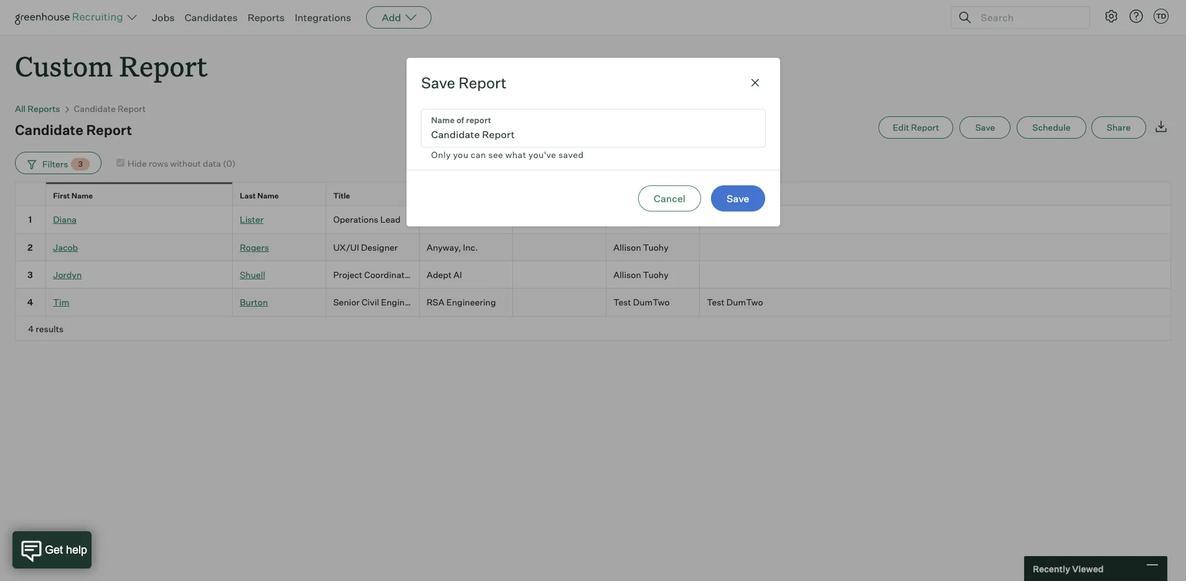 Task type: vqa. For each thing, say whether or not it's contained in the screenshot.
Tim
yes



Task type: locate. For each thing, give the bounding box(es) containing it.
reports right all at top
[[28, 103, 60, 114]]

lister link
[[240, 214, 263, 225]]

candidate
[[74, 103, 116, 114], [15, 122, 83, 138]]

column header down 'you'
[[420, 183, 513, 206]]

candidates link
[[185, 11, 238, 24]]

report
[[119, 47, 208, 84], [459, 74, 507, 92], [118, 103, 146, 114], [86, 122, 132, 138], [911, 122, 939, 133]]

all reports
[[15, 103, 60, 114]]

1 horizontal spatial coordinator
[[707, 191, 751, 201]]

2 allison from the top
[[613, 270, 641, 280]]

close modal icon image
[[748, 76, 762, 91]]

allison for anyway, inc.
[[613, 242, 641, 253]]

4
[[27, 297, 33, 308], [28, 324, 34, 334]]

0 vertical spatial coordinator
[[707, 191, 751, 201]]

column header down saved
[[513, 183, 606, 206]]

0 horizontal spatial coordinator
[[364, 270, 413, 280]]

1 allison from the top
[[613, 242, 641, 253]]

allison tuohy for inc.
[[613, 242, 669, 253]]

4 left results on the bottom
[[28, 324, 34, 334]]

test
[[707, 214, 725, 225], [613, 297, 631, 308], [707, 297, 725, 308]]

dumtwo
[[633, 297, 670, 308], [727, 297, 763, 308]]

1 row from the top
[[15, 182, 1171, 210]]

rsa
[[427, 297, 445, 308]]

greenhouse recruiting image
[[15, 10, 127, 25]]

candidate down all reports
[[15, 122, 83, 138]]

1 vertical spatial reports
[[28, 103, 60, 114]]

2 vertical spatial save
[[727, 193, 749, 205]]

allison
[[613, 242, 641, 253], [613, 270, 641, 280]]

tuohy
[[643, 242, 669, 253], [643, 270, 669, 280]]

td button
[[1151, 6, 1171, 26]]

integrations link
[[295, 11, 351, 24]]

1 cell
[[15, 206, 46, 234]]

0 horizontal spatial save
[[421, 74, 455, 92]]

engineer
[[381, 297, 418, 308]]

rsa engineering
[[427, 297, 496, 308]]

reports right 'candidates'
[[248, 11, 285, 24]]

last name
[[240, 191, 279, 201]]

2 name from the left
[[257, 191, 279, 201]]

column header
[[420, 183, 513, 206], [513, 183, 606, 206]]

viewed
[[1072, 564, 1104, 574]]

1 horizontal spatial test dumtwo
[[707, 297, 763, 308]]

5 row from the top
[[15, 289, 1171, 317]]

jordyn
[[53, 270, 82, 280]]

dummy
[[727, 214, 759, 225]]

coordinator inside row group
[[364, 270, 413, 280]]

integrations
[[295, 11, 351, 24]]

recently viewed
[[1033, 564, 1104, 574]]

3 down 2 cell
[[27, 270, 33, 280]]

0 horizontal spatial dumtwo
[[633, 297, 670, 308]]

0 vertical spatial allison
[[613, 242, 641, 253]]

name for first name
[[71, 191, 93, 201]]

reports link
[[248, 11, 285, 24]]

cancel button
[[638, 186, 701, 212]]

jacob
[[53, 242, 78, 253]]

candidate report up filters
[[15, 122, 132, 138]]

test inside cell
[[707, 214, 725, 225]]

schedule button
[[1017, 117, 1086, 139]]

save inside save and schedule this report to revisit it! element
[[975, 122, 995, 133]]

1 vertical spatial tuohy
[[643, 270, 669, 280]]

anyway,
[[427, 242, 461, 253]]

2 horizontal spatial save
[[975, 122, 995, 133]]

0 vertical spatial allison tuohy
[[613, 242, 669, 253]]

0 horizontal spatial save button
[[711, 186, 765, 212]]

adept ai
[[427, 270, 462, 280]]

test for senior civil engineer
[[707, 297, 725, 308]]

0 vertical spatial candidate
[[74, 103, 116, 114]]

name for last name
[[257, 191, 279, 201]]

3 right filters
[[78, 160, 83, 169]]

candidate down custom report
[[74, 103, 116, 114]]

title
[[333, 191, 350, 201]]

recently
[[1033, 564, 1070, 574]]

1 allison tuohy from the top
[[613, 242, 669, 253]]

all reports link
[[15, 103, 60, 114]]

0 horizontal spatial 3
[[27, 270, 33, 280]]

shuell
[[240, 270, 265, 280]]

1 horizontal spatial reports
[[248, 11, 285, 24]]

row group
[[15, 206, 1171, 317]]

row containing 3
[[15, 261, 1171, 289]]

2 allison tuohy from the top
[[613, 270, 669, 280]]

coordinator down designer
[[364, 270, 413, 280]]

3 inside cell
[[27, 270, 33, 280]]

save button
[[960, 117, 1011, 139], [711, 186, 765, 212]]

candidate report down custom report
[[74, 103, 146, 114]]

allison tuohy
[[613, 242, 669, 253], [613, 270, 669, 280]]

1 name from the left
[[71, 191, 93, 201]]

reports
[[248, 11, 285, 24], [28, 103, 60, 114]]

test dummy cell
[[700, 206, 1171, 234]]

1 vertical spatial 3
[[27, 270, 33, 280]]

1 vertical spatial save
[[975, 122, 995, 133]]

save for bottommost "save" button
[[727, 193, 749, 205]]

senior civil engineer
[[333, 297, 418, 308]]

name right last
[[257, 191, 279, 201]]

2 cell
[[15, 234, 46, 261]]

row containing 2
[[15, 234, 1171, 261]]

3
[[78, 160, 83, 169], [27, 270, 33, 280]]

coordinator
[[707, 191, 751, 201], [364, 270, 413, 280]]

row
[[15, 182, 1171, 210], [15, 206, 1171, 234], [15, 234, 1171, 261], [15, 261, 1171, 289], [15, 289, 1171, 317]]

share button
[[1091, 117, 1146, 139]]

table
[[15, 182, 1171, 341]]

3 cell
[[15, 261, 46, 289]]

1 vertical spatial allison
[[613, 270, 641, 280]]

name right first
[[71, 191, 93, 201]]

2 tuohy from the top
[[643, 270, 669, 280]]

candidates
[[185, 11, 238, 24]]

1 horizontal spatial save button
[[960, 117, 1011, 139]]

4 results
[[28, 324, 64, 334]]

1 test dumtwo from the left
[[613, 297, 670, 308]]

3 row from the top
[[15, 234, 1171, 261]]

4 down the 3 cell
[[27, 297, 33, 308]]

1 vertical spatial 4
[[28, 324, 34, 334]]

row group containing 1
[[15, 206, 1171, 317]]

save for topmost "save" button
[[975, 122, 995, 133]]

1 horizontal spatial dumtwo
[[727, 297, 763, 308]]

all
[[15, 103, 26, 114]]

cancel
[[654, 193, 686, 205]]

edit report
[[893, 122, 939, 133]]

anyway, inc.
[[427, 242, 478, 253]]

0 vertical spatial 3
[[78, 160, 83, 169]]

row containing 4
[[15, 289, 1171, 317]]

0 horizontal spatial test dumtwo
[[613, 297, 670, 308]]

only you can see what you've saved
[[431, 150, 584, 160]]

test dummy
[[707, 214, 759, 225]]

0 horizontal spatial name
[[71, 191, 93, 201]]

4 row from the top
[[15, 261, 1171, 289]]

0 vertical spatial tuohy
[[643, 242, 669, 253]]

2 row from the top
[[15, 206, 1171, 234]]

cell
[[420, 206, 513, 234], [513, 206, 606, 234], [606, 206, 700, 234], [513, 234, 606, 261], [700, 234, 1171, 261], [513, 261, 606, 289], [700, 261, 1171, 289], [513, 289, 606, 317]]

ai
[[454, 270, 462, 280]]

1 horizontal spatial 3
[[78, 160, 83, 169]]

last
[[240, 191, 256, 201]]

custom report
[[15, 47, 208, 84]]

designer
[[361, 242, 398, 253]]

None checkbox
[[116, 159, 124, 167]]

1 vertical spatial coordinator
[[364, 270, 413, 280]]

1 horizontal spatial save
[[727, 193, 749, 205]]

td
[[1156, 12, 1166, 21]]

name
[[71, 191, 93, 201], [257, 191, 279, 201]]

candidate report
[[74, 103, 146, 114], [15, 122, 132, 138]]

add button
[[366, 6, 432, 29]]

burton
[[240, 297, 268, 308]]

4 inside cell
[[27, 297, 33, 308]]

0 vertical spatial 4
[[27, 297, 33, 308]]

1 horizontal spatial name
[[257, 191, 279, 201]]

configure image
[[1104, 9, 1119, 24]]

jordyn link
[[53, 270, 82, 280]]

can
[[471, 150, 486, 160]]

1 tuohy from the top
[[643, 242, 669, 253]]

1 vertical spatial allison tuohy
[[613, 270, 669, 280]]

coordinator up test dummy
[[707, 191, 751, 201]]

0 vertical spatial save
[[421, 74, 455, 92]]

4 for 4
[[27, 297, 33, 308]]

0 vertical spatial candidate report
[[74, 103, 146, 114]]

edit report link
[[879, 117, 954, 139]]

test dumtwo
[[613, 297, 670, 308], [707, 297, 763, 308]]

operations lead
[[333, 214, 401, 225]]

save
[[421, 74, 455, 92], [975, 122, 995, 133], [727, 193, 749, 205]]

jobs link
[[152, 11, 175, 24]]



Task type: describe. For each thing, give the bounding box(es) containing it.
jobs
[[152, 11, 175, 24]]

0 horizontal spatial reports
[[28, 103, 60, 114]]

1 vertical spatial save button
[[711, 186, 765, 212]]

table containing 1
[[15, 182, 1171, 341]]

edit
[[893, 122, 909, 133]]

project coordinator
[[333, 270, 413, 280]]

save report
[[421, 74, 507, 92]]

burton link
[[240, 297, 268, 308]]

save and schedule this report to revisit it! element
[[960, 117, 1017, 139]]

tuohy for anyway, inc.
[[643, 242, 669, 253]]

4 for 4 results
[[28, 324, 34, 334]]

tim link
[[53, 297, 69, 308]]

candidate report link
[[74, 103, 146, 114]]

4 cell
[[15, 289, 46, 317]]

you've
[[528, 150, 556, 160]]

inc.
[[463, 242, 478, 253]]

test for operations lead
[[707, 214, 725, 225]]

1 vertical spatial candidate
[[15, 122, 83, 138]]

operations
[[333, 214, 378, 225]]

only
[[431, 150, 451, 160]]

download image
[[1154, 119, 1169, 134]]

tuohy for adept ai
[[643, 270, 669, 280]]

adept
[[427, 270, 452, 280]]

2 dumtwo from the left
[[727, 297, 763, 308]]

what
[[505, 150, 526, 160]]

shuell link
[[240, 270, 265, 280]]

Search text field
[[978, 8, 1078, 26]]

1 dumtwo from the left
[[633, 297, 670, 308]]

Name of report text field
[[421, 110, 765, 147]]

allison tuohy for ai
[[613, 270, 669, 280]]

civil
[[362, 297, 379, 308]]

recruiter
[[613, 191, 647, 201]]

allison for adept ai
[[613, 270, 641, 280]]

see
[[488, 150, 503, 160]]

row containing first name
[[15, 182, 1171, 210]]

schedule
[[1033, 122, 1071, 133]]

you
[[453, 150, 469, 160]]

2
[[28, 242, 33, 253]]

saved
[[559, 150, 584, 160]]

ux/ui designer
[[333, 242, 398, 253]]

row containing 1
[[15, 206, 1171, 234]]

diana
[[53, 214, 77, 225]]

lead
[[380, 214, 401, 225]]

2 test dumtwo from the left
[[707, 297, 763, 308]]

filter image
[[26, 159, 36, 170]]

rogers
[[240, 242, 269, 253]]

2 column header from the left
[[513, 183, 606, 206]]

senior
[[333, 297, 360, 308]]

td button
[[1154, 9, 1169, 24]]

first
[[53, 191, 70, 201]]

lister
[[240, 214, 263, 225]]

tim
[[53, 297, 69, 308]]

add
[[382, 11, 401, 24]]

custom
[[15, 47, 113, 84]]

ux/ui
[[333, 242, 359, 253]]

0 vertical spatial reports
[[248, 11, 285, 24]]

jacob link
[[53, 242, 78, 253]]

results
[[36, 324, 64, 334]]

rogers link
[[240, 242, 269, 253]]

project
[[333, 270, 362, 280]]

0 vertical spatial save button
[[960, 117, 1011, 139]]

1 column header from the left
[[420, 183, 513, 206]]

1 vertical spatial candidate report
[[15, 122, 132, 138]]

first name
[[53, 191, 93, 201]]

engineering
[[446, 297, 496, 308]]

1
[[28, 214, 32, 225]]

diana link
[[53, 214, 77, 225]]

filters
[[42, 159, 68, 169]]

share
[[1107, 122, 1131, 133]]



